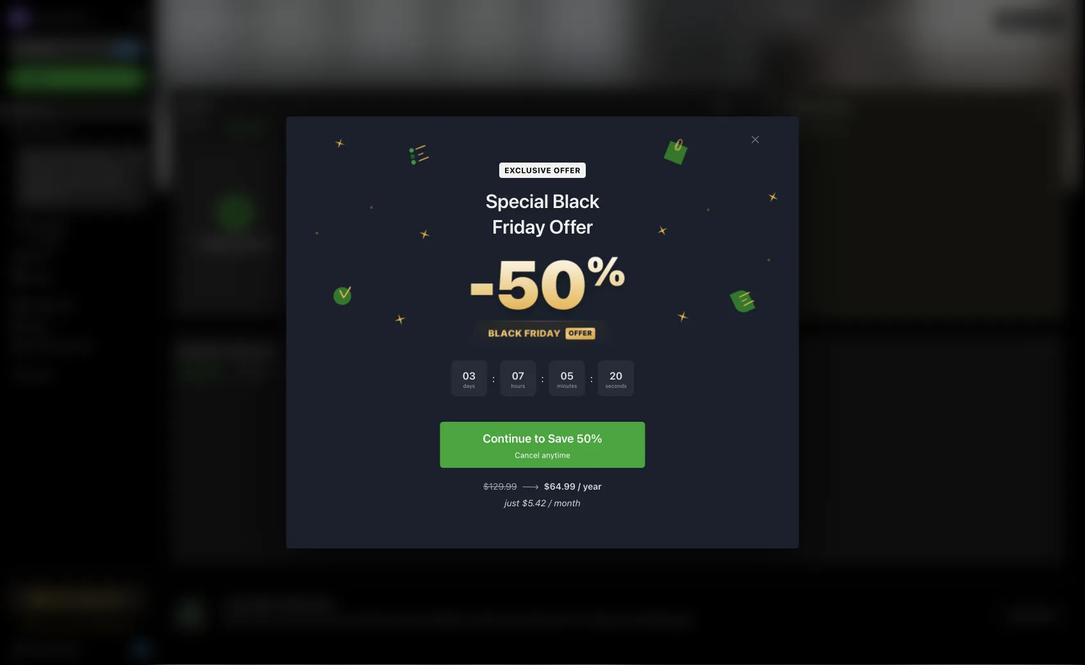 Task type: vqa. For each thing, say whether or not it's contained in the screenshot.
Add your first shortcut
yes



Task type: locate. For each thing, give the bounding box(es) containing it.
shortcut
[[79, 154, 113, 163]]

customize button
[[995, 10, 1065, 31], [996, 605, 1065, 626]]

web.
[[683, 476, 705, 488]]

recent notes
[[15, 220, 67, 230]]

add right the can
[[360, 615, 376, 625]]

1 horizontal spatial and
[[502, 615, 518, 625]]

the left '...'
[[44, 169, 57, 178]]

save up anytime
[[548, 432, 574, 446]]

0 vertical spatial notes
[[180, 101, 210, 112]]

notes up tasks on the top of page
[[28, 252, 53, 262]]

home
[[28, 105, 53, 116]]

friday down special
[[492, 215, 545, 238]]

recent down notes button
[[180, 120, 209, 131]]

0 vertical spatial tab list
[[172, 120, 759, 133]]

1 vertical spatial add
[[360, 615, 376, 625]]

recent
[[180, 120, 209, 131], [15, 220, 42, 230]]

1 vertical spatial to
[[534, 432, 545, 446]]

add inside 'customize your home with evernote personal you can add and remove widgets, reorder and resize them, or change your background.'
[[360, 615, 376, 625]]

21,
[[943, 16, 953, 25]]

documents tab
[[282, 366, 330, 379]]

to
[[113, 180, 121, 190], [534, 432, 545, 446]]

/ left year
[[578, 482, 581, 492]]

1 horizontal spatial your
[[619, 615, 638, 625]]

on
[[89, 169, 98, 178]]

trash
[[28, 370, 51, 380]]

to up "cancel"
[[534, 432, 545, 446]]

1 vertical spatial or
[[575, 615, 584, 625]]

1 vertical spatial customize button
[[996, 605, 1065, 626]]

recently captured
[[180, 347, 276, 358]]

scratch pad
[[788, 102, 850, 112]]

or inside icon on a note, notebook, stack or tag to add it here.
[[88, 180, 96, 190]]

0 vertical spatial customize
[[1017, 15, 1059, 25]]

black up offer
[[552, 190, 600, 212]]

1 horizontal spatial add
[[360, 615, 376, 625]]

1 vertical spatial black
[[46, 595, 71, 606]]

the
[[44, 169, 57, 178], [665, 476, 680, 488]]

home link
[[0, 101, 154, 121]]

your
[[41, 154, 59, 163], [619, 615, 638, 625]]

from
[[641, 476, 663, 488]]

$5.42
[[522, 498, 546, 509]]

add inside icon on a note, notebook, stack or tag to add it here.
[[23, 192, 38, 201]]

1 horizontal spatial /
[[578, 482, 581, 492]]

0 horizontal spatial recent
[[15, 220, 42, 230]]

recently
[[180, 347, 226, 358]]

1 vertical spatial friday
[[73, 595, 100, 606]]

minutes
[[557, 384, 577, 389]]

friday inside special black friday offer
[[492, 215, 545, 238]]

tree
[[0, 101, 154, 574]]

1 vertical spatial /
[[548, 498, 552, 509]]

reorder
[[468, 615, 500, 625]]

0 vertical spatial save
[[548, 432, 574, 446]]

1 tab list from the top
[[172, 120, 759, 133]]

just
[[505, 498, 520, 509]]

3 : from the left
[[590, 373, 593, 385]]

2 vertical spatial notes
[[28, 252, 53, 262]]

20
[[610, 370, 622, 382]]

to down the note,
[[113, 180, 121, 190]]

1 vertical spatial recent
[[15, 220, 42, 230]]

add
[[23, 154, 39, 163]]

you
[[324, 615, 340, 625]]

2 horizontal spatial :
[[590, 373, 593, 385]]

1 vertical spatial customize
[[1007, 610, 1053, 620]]

save
[[548, 432, 574, 446], [529, 476, 552, 488]]

0 vertical spatial or
[[88, 180, 96, 190]]

1 and from the left
[[378, 615, 394, 625]]

customize
[[1017, 15, 1059, 25], [1007, 610, 1053, 620]]

your inside group
[[41, 154, 59, 163]]

can
[[342, 615, 357, 625]]

0 vertical spatial black
[[552, 190, 600, 212]]

1 horizontal spatial recent
[[180, 120, 209, 131]]

shared
[[28, 341, 57, 352]]

expires
[[20, 624, 51, 631]]

1 vertical spatial the
[[665, 476, 680, 488]]

or right them,
[[575, 615, 584, 625]]

0 horizontal spatial or
[[88, 180, 96, 190]]

recent tab
[[180, 120, 209, 133]]

0 horizontal spatial friday
[[73, 595, 100, 606]]

notes inside notes button
[[180, 101, 210, 112]]

1 horizontal spatial black
[[552, 190, 600, 212]]

gary!
[[264, 13, 295, 28]]

/ right $5.42
[[548, 498, 552, 509]]

tab list containing recent
[[172, 120, 759, 133]]

tasks
[[28, 272, 52, 283]]

1 vertical spatial tab list
[[172, 366, 1062, 379]]

0 horizontal spatial your
[[41, 154, 59, 163]]

your right change
[[619, 615, 638, 625]]

to inside 'continue to save 50% cancel anytime'
[[534, 432, 545, 446]]

stack
[[64, 180, 85, 190]]

create
[[200, 237, 229, 249]]

tasks button
[[0, 267, 153, 288]]

pad
[[832, 102, 850, 112]]

recent inside group
[[15, 220, 42, 230]]

shared with me link
[[0, 336, 153, 357]]

tab list for recently captured
[[172, 366, 1062, 379]]

tuesday, november 21, 2023
[[860, 16, 974, 25]]

None search field
[[17, 37, 137, 60]]

tab list containing web clips
[[172, 366, 1062, 379]]

or
[[88, 180, 96, 190], [575, 615, 584, 625]]

1 vertical spatial notes
[[44, 220, 67, 230]]

03 days
[[463, 370, 476, 389]]

: left 20 seconds
[[590, 373, 593, 385]]

month
[[554, 498, 581, 509]]

05 minutes
[[557, 370, 577, 389]]

0 horizontal spatial to
[[113, 180, 121, 190]]

expires in 03d:07h:05m:20s
[[20, 624, 134, 631]]

2023
[[955, 16, 974, 25]]

black inside special black friday offer
[[552, 190, 600, 212]]

shared with me
[[28, 341, 92, 352]]

group
[[0, 142, 153, 252]]

or down on
[[88, 180, 96, 190]]

note
[[252, 237, 272, 249]]

1 horizontal spatial :
[[541, 373, 544, 385]]

0 vertical spatial your
[[41, 154, 59, 163]]

notes inside notes link
[[28, 252, 53, 262]]

exclusive offer
[[504, 166, 581, 175]]

seconds
[[605, 384, 627, 389]]

good afternoon, gary!
[[170, 13, 295, 28]]

notes inside group
[[44, 220, 67, 230]]

friday left offer
[[73, 595, 100, 606]]

your up click the ...
[[41, 154, 59, 163]]

0 vertical spatial friday
[[492, 215, 545, 238]]

: right the 03 days
[[492, 373, 495, 385]]

and
[[378, 615, 394, 625], [502, 615, 518, 625]]

2 and from the left
[[502, 615, 518, 625]]

with
[[223, 615, 243, 625]]

black friday offer
[[46, 595, 124, 606]]

0 vertical spatial add
[[23, 192, 38, 201]]

1 horizontal spatial or
[[575, 615, 584, 625]]

0 horizontal spatial :
[[492, 373, 495, 385]]

add left it
[[23, 192, 38, 201]]

1 horizontal spatial to
[[534, 432, 545, 446]]

0 horizontal spatial add
[[23, 192, 38, 201]]

widgets,
[[430, 615, 466, 625]]

the right from
[[665, 476, 680, 488]]

here.
[[47, 192, 67, 201]]

tab list
[[172, 120, 759, 133], [172, 366, 1062, 379]]

customize
[[223, 599, 276, 609]]

black
[[552, 190, 600, 212], [46, 595, 71, 606]]

information
[[586, 476, 638, 488]]

and left remove
[[378, 615, 394, 625]]

0 horizontal spatial black
[[46, 595, 71, 606]]

your
[[278, 599, 303, 609]]

0 horizontal spatial the
[[44, 169, 57, 178]]

save up just $5.42 / month
[[529, 476, 552, 488]]

scratch pad button
[[785, 99, 850, 115]]

$64.99
[[544, 482, 576, 492]]

: left 05 minutes
[[541, 373, 544, 385]]

2 tab list from the top
[[172, 366, 1062, 379]]

black up in
[[46, 595, 71, 606]]

0 vertical spatial recent
[[180, 120, 209, 131]]

icon on a note, notebook, stack or tag to add it here.
[[23, 169, 127, 201]]

recent down it
[[15, 220, 42, 230]]

$64.99 / year
[[544, 482, 602, 492]]

tags button
[[0, 316, 153, 336]]

and left resize in the bottom of the page
[[502, 615, 518, 625]]

:
[[492, 373, 495, 385], [541, 373, 544, 385], [590, 373, 593, 385]]

new
[[231, 237, 250, 249]]

0 vertical spatial to
[[113, 180, 121, 190]]

tuesday,
[[860, 16, 896, 25]]

tab list for notes
[[172, 120, 759, 133]]

0 horizontal spatial /
[[548, 498, 552, 509]]

special black friday offer
[[486, 190, 600, 238]]

1 vertical spatial your
[[619, 615, 638, 625]]

expand tags image
[[3, 321, 13, 331]]

notes down here. in the top left of the page
[[44, 220, 67, 230]]

1 horizontal spatial friday
[[492, 215, 545, 238]]

images
[[237, 366, 267, 377]]

0 vertical spatial /
[[578, 482, 581, 492]]

notes up recent tab
[[180, 101, 210, 112]]

add your first shortcut
[[23, 154, 113, 163]]

images tab
[[237, 366, 267, 379]]

0 horizontal spatial and
[[378, 615, 394, 625]]

recent inside tab list
[[180, 120, 209, 131]]



Task type: describe. For each thing, give the bounding box(es) containing it.
expand notebooks image
[[3, 301, 13, 311]]

notes link
[[0, 247, 153, 267]]

customize your home with evernote personal you can add and remove widgets, reorder and resize them, or change your background.
[[223, 599, 694, 625]]

evernote
[[245, 615, 283, 625]]

save useful information from the web.
[[529, 476, 705, 488]]

clips
[[201, 366, 222, 377]]

special
[[486, 190, 549, 212]]

create new note
[[200, 237, 272, 249]]

black friday offer button
[[10, 588, 144, 613]]

shortcuts
[[29, 126, 69, 137]]

click
[[23, 169, 42, 178]]

web
[[180, 366, 199, 377]]

07
[[512, 370, 524, 382]]

shortcuts button
[[0, 121, 153, 142]]

0 vertical spatial the
[[44, 169, 57, 178]]

03d:07h:05m:20s
[[64, 624, 134, 631]]

your inside 'customize your home with evernote personal you can add and remove widgets, reorder and resize them, or change your background.'
[[619, 615, 638, 625]]

with
[[60, 341, 77, 352]]

home
[[305, 599, 332, 609]]

or inside 'customize your home with evernote personal you can add and remove widgets, reorder and resize them, or change your background.'
[[575, 615, 584, 625]]

scratch
[[788, 102, 830, 112]]

2 : from the left
[[541, 373, 544, 385]]

change
[[586, 615, 617, 625]]

notebook,
[[23, 180, 62, 190]]

offer
[[554, 166, 581, 175]]

save inside 'continue to save 50% cancel anytime'
[[548, 432, 574, 446]]

tag
[[98, 180, 110, 190]]

year
[[583, 482, 602, 492]]

1 horizontal spatial the
[[665, 476, 680, 488]]

group containing add your first shortcut
[[0, 142, 153, 252]]

recent for recent
[[180, 120, 209, 131]]

black inside popup button
[[46, 595, 71, 606]]

just $5.42 / month
[[505, 498, 581, 509]]

notebooks link
[[0, 295, 153, 316]]

me
[[80, 341, 92, 352]]

afternoon,
[[204, 13, 261, 28]]

web clips tab
[[180, 366, 222, 379]]

recent for recent notes
[[15, 220, 42, 230]]

them,
[[548, 615, 572, 625]]

offer
[[103, 595, 124, 606]]

20 seconds
[[605, 370, 627, 389]]

1 vertical spatial save
[[529, 476, 552, 488]]

notebooks
[[29, 300, 74, 311]]

settings image
[[131, 10, 146, 26]]

note,
[[108, 169, 127, 178]]

background.
[[641, 615, 694, 625]]

...
[[59, 169, 68, 178]]

create new note button
[[181, 145, 291, 310]]

resize
[[520, 615, 546, 625]]

a
[[101, 169, 105, 178]]

remove
[[396, 615, 427, 625]]

continue to save 50% cancel anytime
[[483, 432, 602, 460]]

Search text field
[[17, 37, 137, 60]]

first
[[61, 154, 77, 163]]

suggested
[[224, 120, 269, 131]]

friday inside popup button
[[73, 595, 100, 606]]

good
[[170, 13, 201, 28]]

continue
[[483, 432, 532, 446]]

notes button
[[178, 99, 226, 114]]

icon
[[70, 169, 86, 178]]

anytime
[[542, 451, 570, 460]]

web clips
[[180, 366, 222, 377]]

recently captured button
[[178, 345, 276, 360]]

Start writing… text field
[[788, 121, 1063, 308]]

in
[[53, 624, 61, 631]]

to inside icon on a note, notebook, stack or tag to add it here.
[[113, 180, 121, 190]]

07 hours
[[511, 370, 525, 389]]

tree containing home
[[0, 101, 154, 574]]

captured
[[228, 347, 276, 358]]

1 : from the left
[[492, 373, 495, 385]]

suggested tab
[[224, 120, 269, 133]]

trash link
[[0, 365, 153, 385]]

$129.99
[[483, 482, 517, 492]]

new
[[28, 73, 47, 84]]

0 vertical spatial customize button
[[995, 10, 1065, 31]]

05
[[561, 370, 574, 382]]

cancel
[[515, 451, 540, 460]]

useful
[[555, 476, 583, 488]]

hours
[[511, 384, 525, 389]]

personal
[[285, 615, 322, 625]]

days
[[463, 384, 475, 389]]

tags
[[29, 321, 48, 332]]

exclusive
[[504, 166, 551, 175]]



